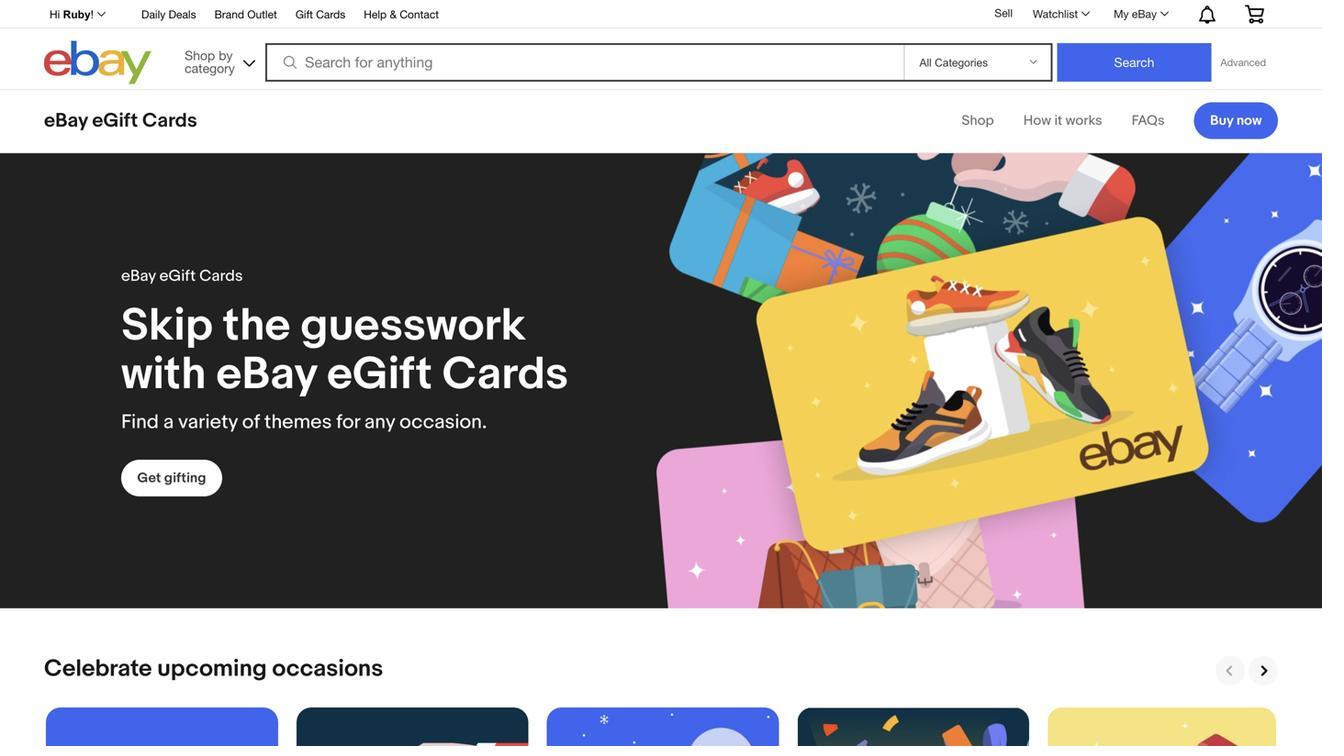 Task type: locate. For each thing, give the bounding box(es) containing it.
outlet
[[247, 8, 277, 21]]

1 link
[[1235, 0, 1276, 26]]

cards up 'the'
[[199, 267, 243, 286]]

account navigation
[[40, 0, 1279, 28]]

themes
[[264, 411, 332, 434]]

any
[[365, 411, 395, 434]]

gift cards
[[296, 8, 346, 21]]

get gifting
[[137, 470, 206, 487]]

cards right gift
[[316, 8, 346, 21]]

0 horizontal spatial shop
[[185, 48, 215, 63]]

cards up "occasion."
[[443, 348, 569, 402]]

watchlist
[[1034, 7, 1079, 20]]

variety
[[178, 411, 238, 434]]

next image
[[1256, 663, 1272, 680]]

my ebay link
[[1104, 3, 1178, 25]]

egift inside skip the guesswork with ebay egift cards find a variety of themes for any occasion.
[[327, 348, 433, 402]]

brand outlet link
[[215, 5, 277, 25]]

cards
[[316, 8, 346, 21], [142, 109, 197, 133], [199, 267, 243, 286], [443, 348, 569, 402]]

group
[[44, 701, 1279, 747]]

help
[[364, 8, 387, 21]]

ebay inside skip the guesswork with ebay egift cards find a variety of themes for any occasion.
[[216, 348, 317, 402]]

for
[[336, 411, 360, 434]]

faqs
[[1132, 113, 1165, 129]]

shop left how at right
[[962, 113, 995, 129]]

skip the guesswork with ebay egift cards find a variety of themes for any occasion.
[[121, 299, 569, 434]]

0 horizontal spatial egift
[[92, 109, 138, 133]]

shop
[[185, 48, 215, 63], [962, 113, 995, 129]]

how
[[1024, 113, 1052, 129]]

ebay
[[1133, 7, 1158, 20], [44, 109, 88, 133], [121, 267, 156, 286], [216, 348, 317, 402]]

None submit
[[1058, 43, 1212, 82]]

buy now link
[[1195, 102, 1279, 139]]

sell
[[995, 7, 1013, 19]]

gift cards at ebay image
[[0, 153, 1323, 609]]

shop inside shop by category
[[185, 48, 215, 63]]

my
[[1114, 7, 1130, 20]]

previous image
[[1223, 663, 1239, 680]]

2 vertical spatial egift
[[327, 348, 433, 402]]

occasion.
[[400, 411, 487, 434]]

of
[[242, 411, 260, 434]]

1 vertical spatial shop
[[962, 113, 995, 129]]

how it works link
[[1024, 113, 1103, 129]]

ruby
[[63, 8, 91, 21]]

2 horizontal spatial egift
[[327, 348, 433, 402]]

category
[[185, 61, 235, 76]]

1 horizontal spatial egift
[[159, 267, 196, 286]]

ebay inside my ebay link
[[1133, 7, 1158, 20]]

daily
[[141, 8, 166, 21]]

occasions
[[272, 655, 383, 684]]

1 horizontal spatial shop
[[962, 113, 995, 129]]

upcoming
[[157, 655, 267, 684]]

gifting
[[164, 470, 206, 487]]

shop for shop by category
[[185, 48, 215, 63]]

egift
[[92, 109, 138, 133], [159, 267, 196, 286], [327, 348, 433, 402]]

shop link
[[962, 113, 995, 129]]

ebay egift cards
[[44, 109, 197, 133], [121, 267, 243, 286]]

advanced
[[1221, 56, 1267, 68]]

shop left by
[[185, 48, 215, 63]]

0 vertical spatial shop
[[185, 48, 215, 63]]

by
[[219, 48, 233, 63]]

get gifting link
[[121, 460, 222, 497]]

0 vertical spatial ebay egift cards
[[44, 109, 197, 133]]

shop by category
[[185, 48, 235, 76]]



Task type: vqa. For each thing, say whether or not it's contained in the screenshot.
Works
yes



Task type: describe. For each thing, give the bounding box(es) containing it.
with
[[121, 348, 206, 402]]

the
[[223, 299, 291, 354]]

contact
[[400, 8, 439, 21]]

hi ruby !
[[50, 8, 94, 21]]

buy
[[1211, 113, 1234, 129]]

celebrate
[[44, 655, 152, 684]]

my ebay
[[1114, 7, 1158, 20]]

advanced link
[[1212, 44, 1276, 81]]

buy now
[[1211, 113, 1263, 129]]

gift
[[296, 8, 313, 21]]

help & contact
[[364, 8, 439, 21]]

1
[[1265, 2, 1271, 14]]

help & contact link
[[364, 5, 439, 25]]

carousel navigation element
[[1213, 657, 1279, 686]]

cards inside account navigation
[[316, 8, 346, 21]]

daily deals link
[[141, 5, 196, 25]]

hi
[[50, 8, 60, 21]]

daily deals
[[141, 8, 196, 21]]

gift cards link
[[296, 5, 346, 25]]

shop by category button
[[177, 41, 259, 80]]

a
[[163, 411, 174, 434]]

watchlist link
[[1023, 3, 1099, 25]]

0 vertical spatial egift
[[92, 109, 138, 133]]

cards inside skip the guesswork with ebay egift cards find a variety of themes for any occasion.
[[443, 348, 569, 402]]

sell link
[[987, 7, 1022, 19]]

shop by category banner
[[40, 0, 1279, 89]]

skip
[[121, 299, 213, 354]]

now
[[1237, 113, 1263, 129]]

1 vertical spatial egift
[[159, 267, 196, 286]]

shop for shop
[[962, 113, 995, 129]]

it
[[1055, 113, 1063, 129]]

how it works
[[1024, 113, 1103, 129]]

faqs link
[[1132, 113, 1165, 129]]

none submit inside shop by category banner
[[1058, 43, 1212, 82]]

cards down category
[[142, 109, 197, 133]]

!
[[91, 8, 94, 21]]

works
[[1066, 113, 1103, 129]]

deals
[[169, 8, 196, 21]]

Search for anything text field
[[268, 45, 901, 80]]

brand
[[215, 8, 244, 21]]

get
[[137, 470, 161, 487]]

brand outlet
[[215, 8, 277, 21]]

find
[[121, 411, 159, 434]]

celebrate upcoming occasions
[[44, 655, 383, 684]]

1 vertical spatial ebay egift cards
[[121, 267, 243, 286]]

&
[[390, 8, 397, 21]]

guesswork
[[301, 299, 526, 354]]



